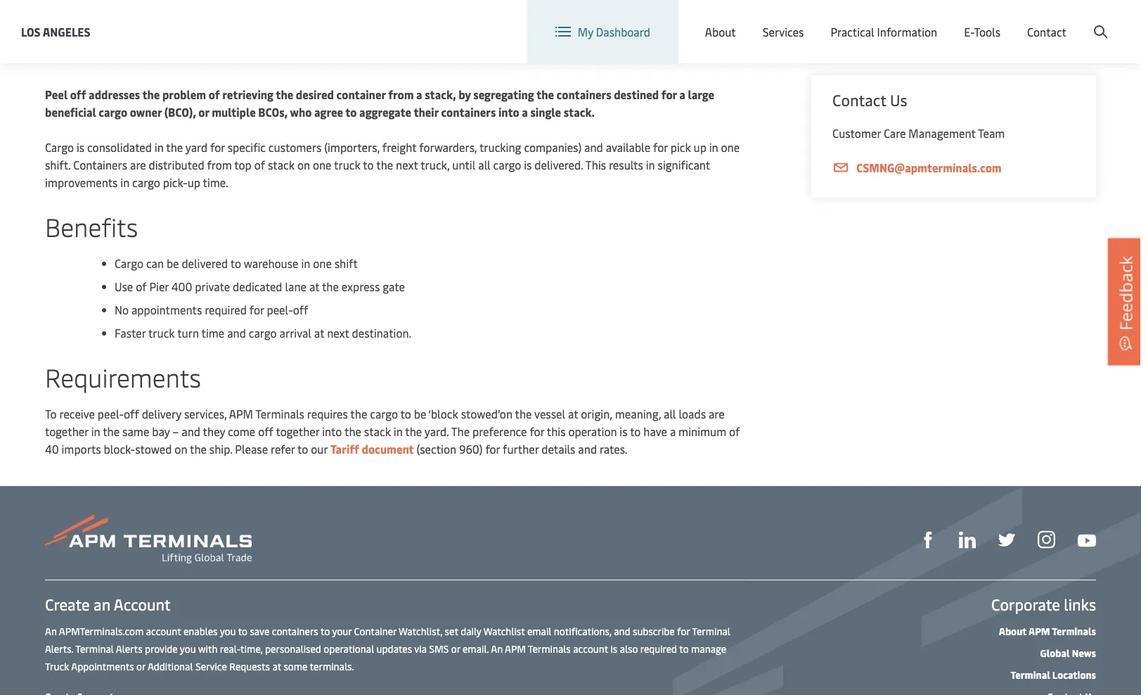 Task type: vqa. For each thing, say whether or not it's contained in the screenshot.
email
yes



Task type: locate. For each thing, give the bounding box(es) containing it.
the down shift
[[322, 279, 339, 294]]

stack,
[[425, 87, 456, 102]]

beneficial
[[45, 104, 96, 120]]

to left your
[[321, 624, 330, 637]]

peel- up "arrival"
[[267, 302, 293, 317]]

at inside an apmterminals.com account enables you to save containers to your container watchlist, set daily watchlist email notifications, and subscribe for terminal alerts. terminal alerts provide you with real-time, personalised operational updates via sms or email. an apm terminals account is also required to manage truck appointments or additional service requests at some terminals.
[[273, 659, 281, 673]]

0 horizontal spatial an
[[45, 624, 57, 637]]

terminal up manage
[[692, 624, 731, 637]]

0 vertical spatial terminals
[[256, 406, 305, 421]]

1 vertical spatial all
[[664, 406, 676, 421]]

be inside to receive peel-off delivery services, apm terminals requires the cargo to be 'block stowed'on the vessel at origin, meaning, all loads are together in the same bay – and they come off together into the stack in the yard. the preference for this operation is to have a minimum of 40 imports block-stowed on the ship. please refer to our
[[414, 406, 427, 421]]

0 horizontal spatial required
[[205, 302, 247, 317]]

truck down "appointments"
[[148, 325, 175, 340]]

watchlist,
[[399, 624, 443, 637]]

switch location button
[[723, 13, 825, 28]]

together up refer
[[276, 424, 320, 439]]

0 vertical spatial truck
[[334, 157, 361, 172]]

updates
[[377, 642, 412, 655]]

are down 'consolidated'
[[130, 157, 146, 172]]

subscribe
[[633, 624, 675, 637]]

1 horizontal spatial up
[[694, 140, 707, 155]]

are inside to receive peel-off delivery services, apm terminals requires the cargo to be 'block stowed'on the vessel at origin, meaning, all loads are together in the same bay – and they come off together into the stack in the yard. the preference for this operation is to have a minimum of 40 imports block-stowed on the ship. please refer to our
[[709, 406, 725, 421]]

a right have
[[670, 424, 676, 439]]

customer care management team
[[833, 126, 1006, 141]]

1 vertical spatial you
[[180, 642, 196, 655]]

1 vertical spatial terminals
[[1053, 624, 1097, 637]]

an down watchlist
[[491, 642, 503, 655]]

terminals inside to receive peel-off delivery services, apm terminals requires the cargo to be 'block stowed'on the vessel at origin, meaning, all loads are together in the same bay – and they come off together into the stack in the yard. the preference for this operation is to have a minimum of 40 imports block-stowed on the ship. please refer to our
[[256, 406, 305, 421]]

or inside peel off addresses the problem of retrieving the desired container from a stack, by segregating the containers destined for a large beneficial cargo owner (bco), or multiple bcos, who agree to aggregate their containers into a single stack.
[[199, 104, 209, 120]]

and inside to receive peel-off delivery services, apm terminals requires the cargo to be 'block stowed'on the vessel at origin, meaning, all loads are together in the same bay – and they come off together into the stack in the yard. the preference for this operation is to have a minimum of 40 imports block-stowed on the ship. please refer to our
[[182, 424, 201, 439]]

1 vertical spatial peel-
[[98, 406, 124, 421]]

account right contact popup button on the top of page
[[1074, 13, 1115, 28]]

apm down corporate links
[[1029, 624, 1051, 637]]

terminals up refer
[[256, 406, 305, 421]]

0 horizontal spatial all
[[479, 157, 491, 172]]

required inside an apmterminals.com account enables you to save containers to your container watchlist, set daily watchlist email notifications, and subscribe for terminal alerts. terminal alerts provide you with real-time, personalised operational updates via sms or email. an apm terminals account is also required to manage truck appointments or additional service requests at some terminals.
[[641, 642, 678, 655]]

an
[[94, 594, 110, 615]]

contact button
[[1028, 0, 1067, 63]]

0 horizontal spatial into
[[322, 424, 342, 439]]

or down "alerts"
[[137, 659, 146, 673]]

are inside cargo is consolidated in the yard for specific customers (importers, freight forwarders, trucking companies) and available for pick up in one shift. containers are distributed from top of stack on one truck to the next truck, until all cargo is delivered. this results in significant improvements in cargo pick-up time.
[[130, 157, 146, 172]]

on down customers
[[298, 157, 310, 172]]

tariff document link
[[331, 441, 414, 457]]

terminal down apmterminals.com
[[76, 642, 114, 655]]

containers down by
[[441, 104, 496, 120]]

corporate links
[[992, 594, 1097, 615]]

is up containers
[[77, 140, 84, 155]]

1 vertical spatial are
[[709, 406, 725, 421]]

an
[[45, 624, 57, 637], [491, 642, 503, 655]]

0 vertical spatial about
[[705, 24, 736, 39]]

1 horizontal spatial apm
[[505, 642, 526, 655]]

your
[[332, 624, 352, 637]]

containers
[[73, 157, 127, 172]]

0 vertical spatial an
[[45, 624, 57, 637]]

private
[[195, 279, 230, 294]]

0 horizontal spatial contact
[[833, 89, 887, 110]]

1 vertical spatial into
[[322, 424, 342, 439]]

1 horizontal spatial stack
[[364, 424, 391, 439]]

or right (bco),
[[199, 104, 209, 120]]

up right pick
[[694, 140, 707, 155]]

off
[[70, 87, 86, 102], [293, 302, 308, 317], [124, 406, 139, 421], [258, 424, 274, 439]]

into inside peel off addresses the problem of retrieving the desired container from a stack, by segregating the containers destined for a large beneficial cargo owner (bco), or multiple bcos, who agree to aggregate their containers into a single stack.
[[499, 104, 520, 120]]

0 horizontal spatial terminals
[[256, 406, 305, 421]]

to down (importers,
[[363, 157, 374, 172]]

csmng@apmterminals.com link
[[833, 159, 1076, 177]]

0 vertical spatial one
[[721, 140, 740, 155]]

0 horizontal spatial peel-
[[98, 406, 124, 421]]

required down subscribe
[[641, 642, 678, 655]]

about for about apm terminals
[[999, 624, 1027, 637]]

cargo up 'use'
[[115, 256, 144, 271]]

personalised
[[265, 642, 321, 655]]

the
[[142, 87, 160, 102], [276, 87, 294, 102], [537, 87, 554, 102], [166, 140, 183, 155], [377, 157, 393, 172], [322, 279, 339, 294], [351, 406, 367, 421], [515, 406, 532, 421], [103, 424, 120, 439], [345, 424, 362, 439], [405, 424, 422, 439], [190, 441, 207, 457]]

los
[[21, 24, 41, 39]]

via
[[415, 642, 427, 655]]

at right lane
[[309, 279, 320, 294]]

terminal locations link
[[1011, 668, 1097, 681]]

for left large
[[662, 87, 677, 102]]

on
[[298, 157, 310, 172], [175, 441, 187, 457]]

2 vertical spatial terminal
[[1011, 668, 1051, 681]]

service
[[196, 659, 227, 673]]

e-
[[965, 24, 975, 39]]

1 horizontal spatial into
[[499, 104, 520, 120]]

the up owner
[[142, 87, 160, 102]]

cargo inside cargo is consolidated in the yard for specific customers (importers, freight forwarders, trucking companies) and available for pick up in one shift. containers are distributed from top of stack on one truck to the next truck, until all cargo is delivered. this results in significant improvements in cargo pick-up time.
[[45, 140, 74, 155]]

daily
[[461, 624, 482, 637]]

is left also
[[611, 642, 618, 655]]

location
[[782, 13, 825, 28]]

0 vertical spatial contact
[[1028, 24, 1067, 39]]

1 vertical spatial from
[[207, 157, 232, 172]]

operation
[[569, 424, 617, 439]]

1 vertical spatial on
[[175, 441, 187, 457]]

care
[[884, 126, 906, 141]]

team
[[979, 126, 1006, 141]]

block-
[[104, 441, 135, 457]]

2 vertical spatial containers
[[272, 624, 319, 637]]

time,
[[241, 642, 263, 655]]

is up rates.
[[620, 424, 628, 439]]

of right "top"
[[254, 157, 265, 172]]

required up time on the top
[[205, 302, 247, 317]]

services button
[[763, 0, 804, 63]]

create left an
[[45, 594, 90, 615]]

1 horizontal spatial cargo
[[115, 256, 144, 271]]

2 horizontal spatial terminals
[[1053, 624, 1097, 637]]

1 horizontal spatial you
[[220, 624, 236, 637]]

one
[[721, 140, 740, 155], [313, 157, 332, 172], [313, 256, 332, 271]]

off up beneficial
[[70, 87, 86, 102]]

is inside an apmterminals.com account enables you to save containers to your container watchlist, set daily watchlist email notifications, and subscribe for terminal alerts. terminal alerts provide you with real-time, personalised operational updates via sms or email. an apm terminals account is also required to manage truck appointments or additional service requests at some terminals.
[[611, 642, 618, 655]]

and up 'this'
[[585, 140, 603, 155]]

no
[[115, 302, 129, 317]]

one left shift
[[313, 256, 332, 271]]

youtube image
[[1078, 534, 1097, 547]]

trucking
[[480, 140, 522, 155]]

problem
[[162, 87, 206, 102]]

peel- inside to receive peel-off delivery services, apm terminals requires the cargo to be 'block stowed'on the vessel at origin, meaning, all loads are together in the same bay – and they come off together into the stack in the yard. the preference for this operation is to have a minimum of 40 imports block-stowed on the ship. please refer to our
[[98, 406, 124, 421]]

1 horizontal spatial on
[[298, 157, 310, 172]]

1 horizontal spatial containers
[[441, 104, 496, 120]]

and down operation
[[579, 441, 597, 457]]

1 horizontal spatial truck
[[334, 157, 361, 172]]

off down lane
[[293, 302, 308, 317]]

0 vertical spatial create
[[1039, 13, 1071, 28]]

shift.
[[45, 157, 71, 172]]

be right can
[[167, 256, 179, 271]]

contact us
[[833, 89, 908, 110]]

have
[[644, 424, 668, 439]]

stack up tariff document link
[[364, 424, 391, 439]]

arrival
[[280, 325, 312, 340]]

0 horizontal spatial truck
[[148, 325, 175, 340]]

1 vertical spatial apm
[[1029, 624, 1051, 637]]

the left ship. on the left of page
[[190, 441, 207, 457]]

login
[[1001, 13, 1029, 28]]

in right results
[[646, 157, 655, 172]]

all right the until
[[479, 157, 491, 172]]

containers up personalised
[[272, 624, 319, 637]]

is down companies) on the top
[[524, 157, 532, 172]]

global menu
[[871, 13, 935, 28]]

next down freight
[[396, 157, 418, 172]]

next inside cargo is consolidated in the yard for specific customers (importers, freight forwarders, trucking companies) and available for pick up in one shift. containers are distributed from top of stack on one truck to the next truck, until all cargo is delivered. this results in significant improvements in cargo pick-up time.
[[396, 157, 418, 172]]

on inside to receive peel-off delivery services, apm terminals requires the cargo to be 'block stowed'on the vessel at origin, meaning, all loads are together in the same bay – and they come off together into the stack in the yard. the preference for this operation is to have a minimum of 40 imports block-stowed on the ship. please refer to our
[[175, 441, 187, 457]]

1 horizontal spatial global
[[1041, 646, 1070, 659]]

yard. the
[[425, 424, 470, 439]]

to inside peel off addresses the problem of retrieving the desired container from a stack, by segregating the containers destined for a large beneficial cargo owner (bco), or multiple bcos, who agree to aggregate their containers into a single stack.
[[346, 104, 357, 120]]

one right pick
[[721, 140, 740, 155]]

(importers,
[[324, 140, 380, 155]]

pier
[[149, 279, 169, 294]]

0 horizontal spatial up
[[188, 175, 200, 190]]

next
[[396, 157, 418, 172], [327, 325, 349, 340]]

appointments
[[71, 659, 134, 673]]

terminals down the email
[[528, 642, 571, 655]]

my dashboard
[[578, 24, 651, 39]]

truck inside cargo is consolidated in the yard for specific customers (importers, freight forwarders, trucking companies) and available for pick up in one shift. containers are distributed from top of stack on one truck to the next truck, until all cargo is delivered. this results in significant improvements in cargo pick-up time.
[[334, 157, 361, 172]]

cargo for cargo can be delivered to warehouse in one shift
[[115, 256, 144, 271]]

1 vertical spatial up
[[188, 175, 200, 190]]

into down requires
[[322, 424, 342, 439]]

next right "arrival"
[[327, 325, 349, 340]]

0 horizontal spatial you
[[180, 642, 196, 655]]

0 horizontal spatial stack
[[268, 157, 295, 172]]

warehouse
[[244, 256, 299, 271]]

terminals up global news link
[[1053, 624, 1097, 637]]

for right subscribe
[[678, 624, 690, 637]]

a up their
[[417, 87, 423, 102]]

into for the
[[322, 424, 342, 439]]

additional
[[148, 659, 193, 673]]

required
[[205, 302, 247, 317], [641, 642, 678, 655]]

1 horizontal spatial an
[[491, 642, 503, 655]]

account right an
[[114, 594, 171, 615]]

until
[[453, 157, 476, 172]]

1 horizontal spatial next
[[396, 157, 418, 172]]

1 horizontal spatial are
[[709, 406, 725, 421]]

0 vertical spatial account
[[1074, 13, 1115, 28]]

of inside peel off addresses the problem of retrieving the desired container from a stack, by segregating the containers destined for a large beneficial cargo owner (bco), or multiple bcos, who agree to aggregate their containers into a single stack.
[[209, 87, 220, 102]]

1 horizontal spatial from
[[388, 87, 414, 102]]

manage
[[692, 642, 727, 655]]

of up multiple
[[209, 87, 220, 102]]

2 vertical spatial apm
[[505, 642, 526, 655]]

0 horizontal spatial be
[[167, 256, 179, 271]]

stack down customers
[[268, 157, 295, 172]]

global inside button
[[871, 13, 903, 28]]

0 horizontal spatial about
[[705, 24, 736, 39]]

1 horizontal spatial terminals
[[528, 642, 571, 655]]

1 vertical spatial cargo
[[115, 256, 144, 271]]

0 vertical spatial containers
[[557, 87, 612, 102]]

0 horizontal spatial containers
[[272, 624, 319, 637]]

cargo is consolidated in the yard for specific customers (importers, freight forwarders, trucking companies) and available for pick up in one shift. containers are distributed from top of stack on one truck to the next truck, until all cargo is delivered. this results in significant improvements in cargo pick-up time.
[[45, 140, 740, 190]]

contact for contact
[[1028, 24, 1067, 39]]

one down customers
[[313, 157, 332, 172]]

cargo
[[45, 140, 74, 155], [115, 256, 144, 271]]

at
[[309, 279, 320, 294], [314, 325, 324, 340], [568, 406, 579, 421], [273, 659, 281, 673]]

0 vertical spatial on
[[298, 157, 310, 172]]

0 vertical spatial stack
[[268, 157, 295, 172]]

1 horizontal spatial about
[[999, 624, 1027, 637]]

2 together from the left
[[276, 424, 320, 439]]

on down the –
[[175, 441, 187, 457]]

2 vertical spatial one
[[313, 256, 332, 271]]

0 vertical spatial into
[[499, 104, 520, 120]]

1 horizontal spatial contact
[[1028, 24, 1067, 39]]

apm down watchlist
[[505, 642, 526, 655]]

0 horizontal spatial or
[[137, 659, 146, 673]]

apm up come
[[229, 406, 253, 421]]

off up please
[[258, 424, 274, 439]]

1 vertical spatial terminal
[[76, 642, 114, 655]]

1 horizontal spatial peel-
[[267, 302, 293, 317]]

peel off addresses the problem of retrieving the desired container from a stack, by segregating the containers destined for a large beneficial cargo owner (bco), or multiple bcos, who agree to aggregate their containers into a single stack.
[[45, 87, 715, 120]]

linkedin__x28_alt_x29__3_ link
[[960, 529, 976, 548]]

into inside to receive peel-off delivery services, apm terminals requires the cargo to be 'block stowed'on the vessel at origin, meaning, all loads are together in the same bay – and they come off together into the stack in the yard. the preference for this operation is to have a minimum of 40 imports block-stowed on the ship. please refer to our
[[322, 424, 342, 439]]

or right sms
[[451, 642, 460, 655]]

0 horizontal spatial apm
[[229, 406, 253, 421]]

0 horizontal spatial global
[[871, 13, 903, 28]]

together down receive
[[45, 424, 89, 439]]

bcos,
[[258, 104, 288, 120]]

0 vertical spatial account
[[146, 624, 181, 637]]

0 horizontal spatial create
[[45, 594, 90, 615]]

1 horizontal spatial required
[[641, 642, 678, 655]]

1 vertical spatial be
[[414, 406, 427, 421]]

0 horizontal spatial on
[[175, 441, 187, 457]]

to
[[346, 104, 357, 120], [363, 157, 374, 172], [231, 256, 241, 271], [401, 406, 411, 421], [630, 424, 641, 439], [298, 441, 308, 457], [238, 624, 248, 637], [321, 624, 330, 637], [680, 642, 689, 655]]

960)
[[459, 441, 483, 457]]

account down notifications,
[[573, 642, 609, 655]]

all
[[479, 157, 491, 172], [664, 406, 676, 421]]

0 vertical spatial or
[[199, 104, 209, 120]]

and inside cargo is consolidated in the yard for specific customers (importers, freight forwarders, trucking companies) and available for pick up in one shift. containers are distributed from top of stack on one truck to the next truck, until all cargo is delivered. this results in significant improvements in cargo pick-up time.
[[585, 140, 603, 155]]

for left this on the bottom left
[[530, 424, 545, 439]]

top
[[234, 157, 252, 172]]

watchlist
[[484, 624, 525, 637]]

cargo up document
[[370, 406, 398, 421]]

an up alerts.
[[45, 624, 57, 637]]

1 horizontal spatial or
[[199, 104, 209, 120]]

0 vertical spatial required
[[205, 302, 247, 317]]

cargo left "arrival"
[[249, 325, 277, 340]]

practical information button
[[831, 0, 938, 63]]

1 vertical spatial an
[[491, 642, 503, 655]]

minimum
[[679, 424, 727, 439]]

terminals.
[[310, 659, 354, 673]]

into down segregating
[[499, 104, 520, 120]]

and right the –
[[182, 424, 201, 439]]

stowed'on
[[461, 406, 513, 421]]

2 horizontal spatial containers
[[557, 87, 612, 102]]

about left switch at the top
[[705, 24, 736, 39]]

the up the distributed
[[166, 140, 183, 155]]

you up the real-
[[220, 624, 236, 637]]

1 vertical spatial about
[[999, 624, 1027, 637]]

from inside peel off addresses the problem of retrieving the desired container from a stack, by segregating the containers destined for a large beneficial cargo owner (bco), or multiple bcos, who agree to aggregate their containers into a single stack.
[[388, 87, 414, 102]]

are up minimum
[[709, 406, 725, 421]]

is inside to receive peel-off delivery services, apm terminals requires the cargo to be 'block stowed'on the vessel at origin, meaning, all loads are together in the same bay – and they come off together into the stack in the yard. the preference for this operation is to have a minimum of 40 imports block-stowed on the ship. please refer to our
[[620, 424, 628, 439]]

1 horizontal spatial create
[[1039, 13, 1071, 28]]

for down preference
[[486, 441, 500, 457]]

1 vertical spatial account
[[114, 594, 171, 615]]

from up time.
[[207, 157, 232, 172]]

an apmterminals.com account enables you to save containers to your container watchlist, set daily watchlist email notifications, and subscribe for terminal alerts. terminal alerts provide you with real-time, personalised operational updates via sms or email. an apm terminals account is also required to manage truck appointments or additional service requests at some terminals.
[[45, 624, 731, 673]]

about down "corporate"
[[999, 624, 1027, 637]]

off inside peel off addresses the problem of retrieving the desired container from a stack, by segregating the containers destined for a large beneficial cargo owner (bco), or multiple bcos, who agree to aggregate their containers into a single stack.
[[70, 87, 86, 102]]

of right minimum
[[730, 424, 740, 439]]

0 vertical spatial peel-
[[267, 302, 293, 317]]

0 horizontal spatial cargo
[[45, 140, 74, 155]]

management
[[909, 126, 976, 141]]

1 horizontal spatial be
[[414, 406, 427, 421]]

1 horizontal spatial all
[[664, 406, 676, 421]]

peel-
[[267, 302, 293, 317], [98, 406, 124, 421]]

0 vertical spatial from
[[388, 87, 414, 102]]

0 vertical spatial global
[[871, 13, 903, 28]]

forwarders,
[[419, 140, 477, 155]]

1 vertical spatial contact
[[833, 89, 887, 110]]

create
[[1039, 13, 1071, 28], [45, 594, 90, 615]]

from up the aggregate
[[388, 87, 414, 102]]

1 vertical spatial account
[[573, 642, 609, 655]]

all inside cargo is consolidated in the yard for specific customers (importers, freight forwarders, trucking companies) and available for pick up in one shift. containers are distributed from top of stack on one truck to the next truck, until all cargo is delivered. this results in significant improvements in cargo pick-up time.
[[479, 157, 491, 172]]

0 vertical spatial next
[[396, 157, 418, 172]]

1 horizontal spatial together
[[276, 424, 320, 439]]

0 vertical spatial are
[[130, 157, 146, 172]]

2 horizontal spatial or
[[451, 642, 460, 655]]

(bco),
[[164, 104, 196, 120]]

specific
[[228, 140, 266, 155]]

1 vertical spatial next
[[327, 325, 349, 340]]

instagram image
[[1038, 531, 1056, 549]]

terminal down global news
[[1011, 668, 1051, 681]]

and up also
[[614, 624, 631, 637]]

0 horizontal spatial account
[[114, 594, 171, 615]]

los angeles
[[21, 24, 90, 39]]

1 vertical spatial required
[[641, 642, 678, 655]]

of inside to receive peel-off delivery services, apm terminals requires the cargo to be 'block stowed'on the vessel at origin, meaning, all loads are together in the same bay – and they come off together into the stack in the yard. the preference for this operation is to have a minimum of 40 imports block-stowed on the ship. please refer to our
[[730, 424, 740, 439]]



Task type: describe. For each thing, give the bounding box(es) containing it.
feedback button
[[1109, 238, 1142, 365]]

please
[[235, 441, 268, 457]]

from inside cargo is consolidated in the yard for specific customers (importers, freight forwarders, trucking companies) and available for pick up in one shift. containers are distributed from top of stack on one truck to the next truck, until all cargo is delivered. this results in significant improvements in cargo pick-up time.
[[207, 157, 232, 172]]

global news
[[1041, 646, 1097, 659]]

of inside cargo is consolidated in the yard for specific customers (importers, freight forwarders, trucking companies) and available for pick up in one shift. containers are distributed from top of stack on one truck to the next truck, until all cargo is delivered. this results in significant improvements in cargo pick-up time.
[[254, 157, 265, 172]]

truck,
[[421, 157, 450, 172]]

agree
[[314, 104, 343, 120]]

rates.
[[600, 441, 628, 457]]

shape link
[[920, 529, 937, 548]]

appointments
[[131, 302, 202, 317]]

use
[[115, 279, 133, 294]]

requests
[[229, 659, 270, 673]]

for right yard
[[210, 140, 225, 155]]

login / create account link
[[975, 0, 1115, 42]]

menu
[[906, 13, 935, 28]]

2 horizontal spatial terminal
[[1011, 668, 1051, 681]]

turn
[[177, 325, 199, 340]]

in up imports
[[91, 424, 100, 439]]

1 vertical spatial create
[[45, 594, 90, 615]]

about for about
[[705, 24, 736, 39]]

to left 'block
[[401, 406, 411, 421]]

my
[[578, 24, 594, 39]]

imports
[[62, 441, 101, 457]]

document
[[362, 441, 414, 457]]

tariff
[[331, 441, 359, 457]]

for inside an apmterminals.com account enables you to save containers to your container watchlist, set daily watchlist email notifications, and subscribe for terminal alerts. terminal alerts provide you with real-time, personalised operational updates via sms or email. an apm terminals account is also required to manage truck appointments or additional service requests at some terminals.
[[678, 624, 690, 637]]

enables
[[184, 624, 218, 637]]

twitter image
[[999, 531, 1016, 548]]

create an account
[[45, 594, 171, 615]]

receive
[[59, 406, 95, 421]]

2 vertical spatial or
[[137, 659, 146, 673]]

the up bcos,
[[276, 87, 294, 102]]

feedback
[[1115, 256, 1138, 331]]

container
[[337, 87, 386, 102]]

multiple
[[212, 104, 256, 120]]

to left save
[[238, 624, 248, 637]]

on inside cargo is consolidated in the yard for specific customers (importers, freight forwarders, trucking companies) and available for pick up in one shift. containers are distributed from top of stack on one truck to the next truck, until all cargo is delivered. this results in significant improvements in cargo pick-up time.
[[298, 157, 310, 172]]

for down dedicated
[[250, 302, 264, 317]]

create inside login / create account 'link'
[[1039, 13, 1071, 28]]

0 vertical spatial you
[[220, 624, 236, 637]]

account inside 'link'
[[1074, 13, 1115, 28]]

0 horizontal spatial next
[[327, 325, 349, 340]]

a left large
[[680, 87, 686, 102]]

provide
[[145, 642, 178, 655]]

in up lane
[[301, 256, 310, 271]]

apmt footer logo image
[[45, 514, 252, 564]]

'block
[[428, 406, 458, 421]]

1 together from the left
[[45, 424, 89, 439]]

the left 'vessel'
[[515, 406, 532, 421]]

tariff document (section 960) for further details and rates.
[[331, 441, 628, 457]]

with
[[198, 642, 218, 655]]

apm inside an apmterminals.com account enables you to save containers to your container watchlist, set daily watchlist email notifications, and subscribe for terminal alerts. terminal alerts provide you with real-time, personalised operational updates via sms or email. an apm terminals account is also required to manage truck appointments or additional service requests at some terminals.
[[505, 642, 526, 655]]

by
[[459, 87, 471, 102]]

0 vertical spatial up
[[694, 140, 707, 155]]

results
[[609, 157, 644, 172]]

further
[[503, 441, 539, 457]]

for left pick
[[654, 140, 668, 155]]

global for global menu
[[871, 13, 903, 28]]

cargo inside to receive peel-off delivery services, apm terminals requires the cargo to be 'block stowed'on the vessel at origin, meaning, all loads are together in the same bay – and they come off together into the stack in the yard. the preference for this operation is to have a minimum of 40 imports block-stowed on the ship. please refer to our
[[370, 406, 398, 421]]

the up the "tariff"
[[345, 424, 362, 439]]

shift
[[335, 256, 358, 271]]

this
[[547, 424, 566, 439]]

practical information
[[831, 24, 938, 39]]

global for global news
[[1041, 646, 1070, 659]]

cargo left pick-
[[132, 175, 160, 190]]

to right the delivered
[[231, 256, 241, 271]]

the up block-
[[103, 424, 120, 439]]

requirements
[[45, 360, 201, 394]]

yard
[[186, 140, 208, 155]]

for inside peel off addresses the problem of retrieving the desired container from a stack, by segregating the containers destined for a large beneficial cargo owner (bco), or multiple bcos, who agree to aggregate their containers into a single stack.
[[662, 87, 677, 102]]

pick
[[671, 140, 691, 155]]

to down meaning,
[[630, 424, 641, 439]]

to left manage
[[680, 642, 689, 655]]

apm inside to receive peel-off delivery services, apm terminals requires the cargo to be 'block stowed'on the vessel at origin, meaning, all loads are together in the same bay – and they come off together into the stack in the yard. the preference for this operation is to have a minimum of 40 imports block-stowed on the ship. please refer to our
[[229, 406, 253, 421]]

this
[[586, 157, 606, 172]]

linkedin image
[[960, 531, 976, 548]]

cargo down trucking at the top left of the page
[[494, 157, 522, 172]]

to left our
[[298, 441, 308, 457]]

my dashboard button
[[556, 0, 651, 63]]

notifications,
[[554, 624, 612, 637]]

0 vertical spatial be
[[167, 256, 179, 271]]

cargo inside peel off addresses the problem of retrieving the desired container from a stack, by segregating the containers destined for a large beneficial cargo owner (bco), or multiple bcos, who agree to aggregate their containers into a single stack.
[[99, 104, 127, 120]]

1 vertical spatial truck
[[148, 325, 175, 340]]

alerts
[[116, 642, 143, 655]]

stack inside cargo is consolidated in the yard for specific customers (importers, freight forwarders, trucking companies) and available for pick up in one shift. containers are distributed from top of stack on one truck to the next truck, until all cargo is delivered. this results in significant improvements in cargo pick-up time.
[[268, 157, 295, 172]]

peel
[[45, 87, 68, 102]]

desired
[[296, 87, 334, 102]]

of right 'use'
[[136, 279, 147, 294]]

login / create account
[[1001, 13, 1115, 28]]

in up document
[[394, 424, 403, 439]]

alerts.
[[45, 642, 73, 655]]

some
[[284, 659, 308, 673]]

time.
[[203, 175, 228, 190]]

0 vertical spatial terminal
[[692, 624, 731, 637]]

real-
[[220, 642, 241, 655]]

meaning,
[[615, 406, 661, 421]]

about button
[[705, 0, 736, 63]]

1 vertical spatial or
[[451, 642, 460, 655]]

gate
[[383, 279, 405, 294]]

a inside to receive peel-off delivery services, apm terminals requires the cargo to be 'block stowed'on the vessel at origin, meaning, all loads are together in the same bay – and they come off together into the stack in the yard. the preference for this operation is to have a minimum of 40 imports block-stowed on the ship. please refer to our
[[670, 424, 676, 439]]

terminals inside an apmterminals.com account enables you to save containers to your container watchlist, set daily watchlist email notifications, and subscribe for terminal alerts. terminal alerts provide you with real-time, personalised operational updates via sms or email. an apm terminals account is also required to manage truck appointments or additional service requests at some terminals.
[[528, 642, 571, 655]]

destined
[[614, 87, 659, 102]]

for inside to receive peel-off delivery services, apm terminals requires the cargo to be 'block stowed'on the vessel at origin, meaning, all loads are together in the same bay – and they come off together into the stack in the yard. the preference for this operation is to have a minimum of 40 imports block-stowed on the ship. please refer to our
[[530, 424, 545, 439]]

0 horizontal spatial terminal
[[76, 642, 114, 655]]

practical
[[831, 24, 875, 39]]

email
[[528, 624, 552, 637]]

delivery
[[142, 406, 182, 421]]

delivered.
[[535, 157, 583, 172]]

consolidated
[[87, 140, 152, 155]]

to inside cargo is consolidated in the yard for specific customers (importers, freight forwarders, trucking companies) and available for pick up in one shift. containers are distributed from top of stack on one truck to the next truck, until all cargo is delivered. this results in significant improvements in cargo pick-up time.
[[363, 157, 374, 172]]

cargo for cargo is consolidated in the yard for specific customers (importers, freight forwarders, trucking companies) and available for pick up in one shift. containers are distributed from top of stack on one truck to the next truck, until all cargo is delivered. this results in significant improvements in cargo pick-up time.
[[45, 140, 74, 155]]

1 vertical spatial containers
[[441, 104, 496, 120]]

fill 44 link
[[999, 529, 1016, 548]]

no appointments required for peel-off
[[115, 302, 308, 317]]

switch location
[[746, 13, 825, 28]]

container
[[354, 624, 397, 637]]

facebook image
[[920, 531, 937, 548]]

come
[[228, 424, 256, 439]]

large
[[688, 87, 715, 102]]

at right "arrival"
[[314, 325, 324, 340]]

1 horizontal spatial account
[[573, 642, 609, 655]]

the up single
[[537, 87, 554, 102]]

0 horizontal spatial account
[[146, 624, 181, 637]]

switch
[[746, 13, 779, 28]]

in down containers
[[121, 175, 130, 190]]

csmng@apmterminals.com
[[857, 160, 1002, 175]]

global menu button
[[840, 0, 949, 42]]

at inside to receive peel-off delivery services, apm terminals requires the cargo to be 'block stowed'on the vessel at origin, meaning, all loads are together in the same bay – and they come off together into the stack in the yard. the preference for this operation is to have a minimum of 40 imports block-stowed on the ship. please refer to our
[[568, 406, 579, 421]]

contact for contact us
[[833, 89, 887, 110]]

e-tools
[[965, 24, 1001, 39]]

in right pick
[[710, 140, 719, 155]]

dedicated
[[233, 279, 282, 294]]

us
[[891, 89, 908, 110]]

and inside an apmterminals.com account enables you to save containers to your container watchlist, set daily watchlist email notifications, and subscribe for terminal alerts. terminal alerts provide you with real-time, personalised operational updates via sms or email. an apm terminals account is also required to manage truck appointments or additional service requests at some terminals.
[[614, 624, 631, 637]]

the right requires
[[351, 406, 367, 421]]

all inside to receive peel-off delivery services, apm terminals requires the cargo to be 'block stowed'on the vessel at origin, meaning, all loads are together in the same bay – and they come off together into the stack in the yard. the preference for this operation is to have a minimum of 40 imports block-stowed on the ship. please refer to our
[[664, 406, 676, 421]]

off up same
[[124, 406, 139, 421]]

email.
[[463, 642, 489, 655]]

the down freight
[[377, 157, 393, 172]]

a left single
[[522, 104, 528, 120]]

locations
[[1053, 668, 1097, 681]]

into for a
[[499, 104, 520, 120]]

also
[[620, 642, 638, 655]]

angeles
[[43, 24, 90, 39]]

containers inside an apmterminals.com account enables you to save containers to your container watchlist, set daily watchlist email notifications, and subscribe for terminal alerts. terminal alerts provide you with real-time, personalised operational updates via sms or email. an apm terminals account is also required to manage truck appointments or additional service requests at some terminals.
[[272, 624, 319, 637]]

the up (section
[[405, 424, 422, 439]]

freight
[[383, 140, 417, 155]]

instagram link
[[1038, 529, 1056, 549]]

and right time on the top
[[227, 325, 246, 340]]

stack inside to receive peel-off delivery services, apm terminals requires the cargo to be 'block stowed'on the vessel at origin, meaning, all loads are together in the same bay – and they come off together into the stack in the yard. the preference for this operation is to have a minimum of 40 imports block-stowed on the ship. please refer to our
[[364, 424, 391, 439]]

apmterminals.com
[[59, 624, 144, 637]]

in up the distributed
[[155, 140, 164, 155]]

you tube link
[[1078, 530, 1097, 548]]

companies)
[[524, 140, 582, 155]]

terminal locations
[[1011, 668, 1097, 681]]

services,
[[184, 406, 227, 421]]

1 vertical spatial one
[[313, 157, 332, 172]]



